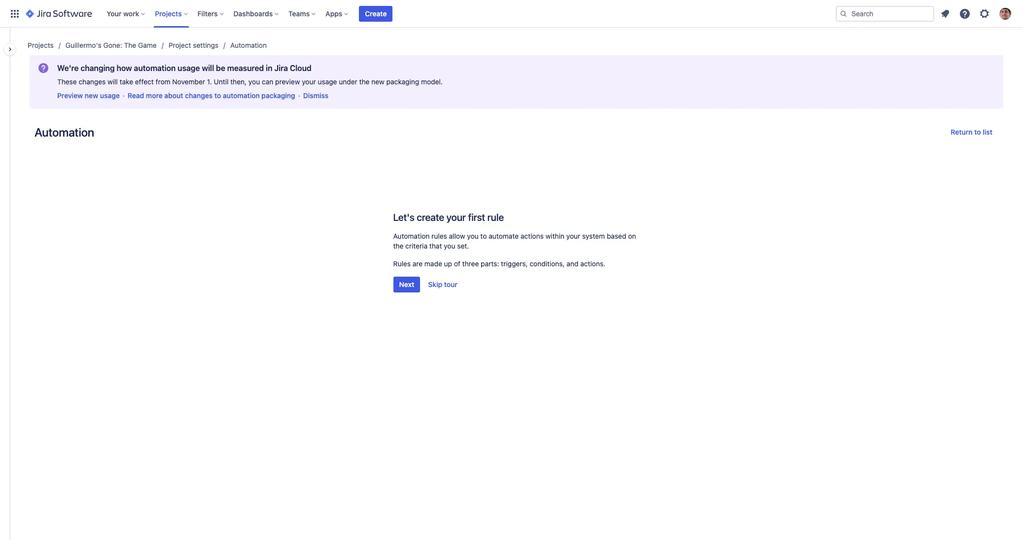 Task type: vqa. For each thing, say whether or not it's contained in the screenshot.
the automation to the top
yes



Task type: describe. For each thing, give the bounding box(es) containing it.
until
[[214, 77, 229, 86]]

changing
[[81, 64, 115, 73]]

we're
[[57, 64, 79, 73]]

notifications image
[[940, 8, 951, 19]]

on
[[628, 232, 636, 240]]

tour
[[444, 280, 458, 289]]

automation link
[[230, 39, 267, 51]]

actions
[[521, 232, 544, 240]]

project settings link
[[169, 39, 219, 51]]

1.
[[207, 77, 212, 86]]

be
[[216, 64, 225, 73]]

preview
[[275, 77, 300, 86]]

parts:
[[481, 259, 499, 268]]

to inside automation rules allow you to automate actions within your system based on the criteria that you set.
[[481, 232, 487, 240]]

dismiss
[[303, 91, 329, 100]]

project
[[169, 41, 191, 49]]

that
[[430, 242, 442, 250]]

1 horizontal spatial usage
[[178, 64, 200, 73]]

gone:
[[103, 41, 122, 49]]

skip tour button
[[422, 277, 464, 293]]

create button
[[359, 6, 393, 21]]

within
[[546, 232, 565, 240]]

next button
[[393, 277, 420, 293]]

and
[[567, 259, 579, 268]]

guillermo's gone: the game link
[[66, 39, 157, 51]]

teams
[[289, 9, 310, 18]]

system
[[582, 232, 605, 240]]

projects for projects link
[[28, 41, 54, 49]]

actions.
[[581, 259, 606, 268]]

criteria
[[406, 242, 428, 250]]

filters button
[[195, 6, 228, 21]]

new inside we're changing how automation usage will be measured in jira cloud these changes will take effect from november 1. until then, you can preview your usage under the new packaging model.
[[372, 77, 385, 86]]

model.
[[421, 77, 443, 86]]

search image
[[840, 10, 848, 18]]

projects for projects popup button on the top of the page
[[155, 9, 182, 18]]

help image
[[959, 8, 971, 19]]

work
[[123, 9, 139, 18]]

skip
[[428, 280, 442, 289]]

your
[[107, 9, 121, 18]]

can
[[262, 77, 273, 86]]

conditions,
[[530, 259, 565, 268]]

your work button
[[104, 6, 149, 21]]

about
[[164, 91, 183, 100]]

from
[[156, 77, 170, 86]]

you inside we're changing how automation usage will be measured in jira cloud these changes will take effect from november 1. until then, you can preview your usage under the new packaging model.
[[249, 77, 260, 86]]

settings
[[193, 41, 219, 49]]

return to list button
[[945, 124, 999, 140]]

the
[[124, 41, 136, 49]]

to inside button
[[975, 128, 981, 136]]

1 horizontal spatial changes
[[185, 91, 213, 100]]

1 horizontal spatial you
[[444, 242, 456, 250]]

preview new usage button
[[57, 91, 120, 101]]

dashboards button
[[231, 6, 283, 21]]

your work
[[107, 9, 139, 18]]

apps
[[326, 9, 342, 18]]

let's
[[393, 212, 415, 223]]

up
[[444, 259, 452, 268]]

how
[[117, 64, 132, 73]]

automation inside automation rules allow you to automate actions within your system based on the criteria that you set.
[[393, 232, 430, 240]]

return to list
[[951, 128, 993, 136]]

the inside automation rules allow you to automate actions within your system based on the criteria that you set.
[[393, 242, 404, 250]]

automation rules allow you to automate actions within your system based on the criteria that you set.
[[393, 232, 636, 250]]

0 vertical spatial will
[[202, 64, 214, 73]]

apps button
[[323, 6, 352, 21]]

projects button
[[152, 6, 192, 21]]

preview new usage · read more about changes to automation packaging · dismiss
[[57, 91, 329, 100]]

settings image
[[979, 8, 991, 19]]

0 vertical spatial to
[[215, 91, 221, 100]]

rules are made up of three parts: triggers, conditions, and actions.
[[393, 259, 606, 268]]

set.
[[457, 242, 469, 250]]

under
[[339, 77, 358, 86]]

1 vertical spatial packaging
[[262, 91, 295, 100]]



Task type: locate. For each thing, give the bounding box(es) containing it.
cloud
[[290, 64, 312, 73]]

preview
[[57, 91, 83, 100]]

1 horizontal spatial will
[[202, 64, 214, 73]]

read
[[128, 91, 144, 100]]

1 horizontal spatial the
[[393, 242, 404, 250]]

these
[[57, 77, 77, 86]]

2 horizontal spatial usage
[[318, 77, 337, 86]]

1 vertical spatial changes
[[185, 91, 213, 100]]

2 horizontal spatial to
[[975, 128, 981, 136]]

projects inside popup button
[[155, 9, 182, 18]]

1 horizontal spatial your
[[447, 212, 466, 223]]

0 horizontal spatial the
[[359, 77, 370, 86]]

to left list
[[975, 128, 981, 136]]

usage down take
[[100, 91, 120, 100]]

your right within on the right
[[567, 232, 581, 240]]

the right under at top left
[[359, 77, 370, 86]]

automation up measured
[[230, 41, 267, 49]]

rules
[[393, 259, 411, 268]]

the
[[359, 77, 370, 86], [393, 242, 404, 250]]

packaging down preview
[[262, 91, 295, 100]]

1 horizontal spatial packaging
[[387, 77, 419, 86]]

1 vertical spatial your
[[447, 212, 466, 223]]

banner containing your work
[[0, 0, 1024, 28]]

new right under at top left
[[372, 77, 385, 86]]

automation down preview
[[35, 125, 94, 139]]

usage up dismiss
[[318, 77, 337, 86]]

you
[[249, 77, 260, 86], [467, 232, 479, 240], [444, 242, 456, 250]]

2 vertical spatial usage
[[100, 91, 120, 100]]

0 vertical spatial changes
[[79, 77, 106, 86]]

let's create your first rule
[[393, 212, 504, 223]]

1 horizontal spatial new
[[372, 77, 385, 86]]

measured
[[227, 64, 264, 73]]

project settings
[[169, 41, 219, 49]]

create
[[417, 212, 444, 223]]

1 vertical spatial the
[[393, 242, 404, 250]]

0 horizontal spatial your
[[302, 77, 316, 86]]

to down until
[[215, 91, 221, 100]]

your inside automation rules allow you to automate actions within your system based on the criteria that you set.
[[567, 232, 581, 240]]

0 vertical spatial packaging
[[387, 77, 419, 86]]

changes inside we're changing how automation usage will be measured in jira cloud these changes will take effect from november 1. until then, you can preview your usage under the new packaging model.
[[79, 77, 106, 86]]

1 vertical spatial projects
[[28, 41, 54, 49]]

0 horizontal spatial to
[[215, 91, 221, 100]]

1 horizontal spatial automation
[[223, 91, 260, 100]]

0 horizontal spatial automation
[[35, 125, 94, 139]]

new
[[372, 77, 385, 86], [85, 91, 98, 100]]

1 vertical spatial automation
[[35, 125, 94, 139]]

list
[[983, 128, 993, 136]]

triggers,
[[501, 259, 528, 268]]

rule
[[488, 212, 504, 223]]

automation up criteria at left top
[[393, 232, 430, 240]]

appswitcher icon image
[[9, 8, 21, 19]]

· left read on the left top
[[123, 91, 125, 100]]

2 vertical spatial your
[[567, 232, 581, 240]]

0 vertical spatial the
[[359, 77, 370, 86]]

your profile and settings image
[[1000, 8, 1012, 19]]

your up dismiss
[[302, 77, 316, 86]]

guillermo's gone: the game
[[66, 41, 157, 49]]

you up set.
[[467, 232, 479, 240]]

will left be
[[202, 64, 214, 73]]

·
[[123, 91, 125, 100], [298, 91, 300, 100]]

jira
[[274, 64, 288, 73]]

you down "allow"
[[444, 242, 456, 250]]

in
[[266, 64, 273, 73]]

projects right sidebar navigation icon
[[28, 41, 54, 49]]

automation down then, in the top of the page
[[223, 91, 260, 100]]

usage
[[178, 64, 200, 73], [318, 77, 337, 86], [100, 91, 120, 100]]

your up "allow"
[[447, 212, 466, 223]]

1 horizontal spatial ·
[[298, 91, 300, 100]]

banner
[[0, 0, 1024, 28]]

filters
[[198, 9, 218, 18]]

usage up the november
[[178, 64, 200, 73]]

game
[[138, 41, 157, 49]]

1 vertical spatial usage
[[318, 77, 337, 86]]

allow
[[449, 232, 465, 240]]

automation inside we're changing how automation usage will be measured in jira cloud these changes will take effect from november 1. until then, you can preview your usage under the new packaging model.
[[134, 64, 176, 73]]

to down first
[[481, 232, 487, 240]]

packaging left model.
[[387, 77, 419, 86]]

0 horizontal spatial usage
[[100, 91, 120, 100]]

new right preview
[[85, 91, 98, 100]]

jira software image
[[26, 8, 92, 19], [26, 8, 92, 19]]

automation
[[230, 41, 267, 49], [35, 125, 94, 139], [393, 232, 430, 240]]

automation
[[134, 64, 176, 73], [223, 91, 260, 100]]

1 horizontal spatial automation
[[230, 41, 267, 49]]

· left dismiss
[[298, 91, 300, 100]]

0 horizontal spatial changes
[[79, 77, 106, 86]]

teams button
[[286, 6, 320, 21]]

1 · from the left
[[123, 91, 125, 100]]

primary element
[[6, 0, 836, 27]]

0 horizontal spatial ·
[[123, 91, 125, 100]]

will left take
[[108, 77, 118, 86]]

1 horizontal spatial projects
[[155, 9, 182, 18]]

based
[[607, 232, 627, 240]]

1 horizontal spatial to
[[481, 232, 487, 240]]

made
[[425, 259, 442, 268]]

guillermo's
[[66, 41, 101, 49]]

1 vertical spatial automation
[[223, 91, 260, 100]]

2 horizontal spatial automation
[[393, 232, 430, 240]]

0 horizontal spatial new
[[85, 91, 98, 100]]

next
[[399, 280, 414, 289]]

0 vertical spatial you
[[249, 77, 260, 86]]

we're changing how automation usage will be measured in jira cloud these changes will take effect from november 1. until then, you can preview your usage under the new packaging model.
[[57, 64, 443, 86]]

2 vertical spatial automation
[[393, 232, 430, 240]]

0 vertical spatial automation
[[134, 64, 176, 73]]

the inside we're changing how automation usage will be measured in jira cloud these changes will take effect from november 1. until then, you can preview your usage under the new packaging model.
[[359, 77, 370, 86]]

0 vertical spatial new
[[372, 77, 385, 86]]

1 vertical spatial to
[[975, 128, 981, 136]]

projects up project
[[155, 9, 182, 18]]

first
[[468, 212, 485, 223]]

0 horizontal spatial will
[[108, 77, 118, 86]]

1 vertical spatial will
[[108, 77, 118, 86]]

2 vertical spatial you
[[444, 242, 456, 250]]

return
[[951, 128, 973, 136]]

changes down the november
[[185, 91, 213, 100]]

0 vertical spatial projects
[[155, 9, 182, 18]]

1 vertical spatial new
[[85, 91, 98, 100]]

are
[[413, 259, 423, 268]]

0 horizontal spatial projects
[[28, 41, 54, 49]]

effect
[[135, 77, 154, 86]]

automation up the from
[[134, 64, 176, 73]]

1 vertical spatial you
[[467, 232, 479, 240]]

november
[[172, 77, 205, 86]]

0 horizontal spatial you
[[249, 77, 260, 86]]

changes up preview new usage button
[[79, 77, 106, 86]]

2 horizontal spatial your
[[567, 232, 581, 240]]

of
[[454, 259, 461, 268]]

will
[[202, 64, 214, 73], [108, 77, 118, 86]]

automate
[[489, 232, 519, 240]]

to
[[215, 91, 221, 100], [975, 128, 981, 136], [481, 232, 487, 240]]

2 horizontal spatial you
[[467, 232, 479, 240]]

0 horizontal spatial automation
[[134, 64, 176, 73]]

read more about changes to automation packaging button
[[128, 91, 295, 101]]

more
[[146, 91, 163, 100]]

changes
[[79, 77, 106, 86], [185, 91, 213, 100]]

skip tour
[[428, 280, 458, 289]]

0 vertical spatial automation
[[230, 41, 267, 49]]

your inside we're changing how automation usage will be measured in jira cloud these changes will take effect from november 1. until then, you can preview your usage under the new packaging model.
[[302, 77, 316, 86]]

0 vertical spatial usage
[[178, 64, 200, 73]]

projects link
[[28, 39, 54, 51]]

then,
[[230, 77, 247, 86]]

2 · from the left
[[298, 91, 300, 100]]

sidebar navigation image
[[0, 39, 22, 59]]

projects
[[155, 9, 182, 18], [28, 41, 54, 49]]

take
[[120, 77, 133, 86]]

packaging
[[387, 77, 419, 86], [262, 91, 295, 100]]

the left criteria at left top
[[393, 242, 404, 250]]

create
[[365, 9, 387, 18]]

dismiss button
[[303, 91, 329, 101]]

rules
[[432, 232, 447, 240]]

0 horizontal spatial packaging
[[262, 91, 295, 100]]

0 vertical spatial your
[[302, 77, 316, 86]]

dashboards
[[234, 9, 273, 18]]

you left can
[[249, 77, 260, 86]]

Search field
[[836, 6, 935, 21]]

2 vertical spatial to
[[481, 232, 487, 240]]

three
[[462, 259, 479, 268]]

packaging inside we're changing how automation usage will be measured in jira cloud these changes will take effect from november 1. until then, you can preview your usage under the new packaging model.
[[387, 77, 419, 86]]



